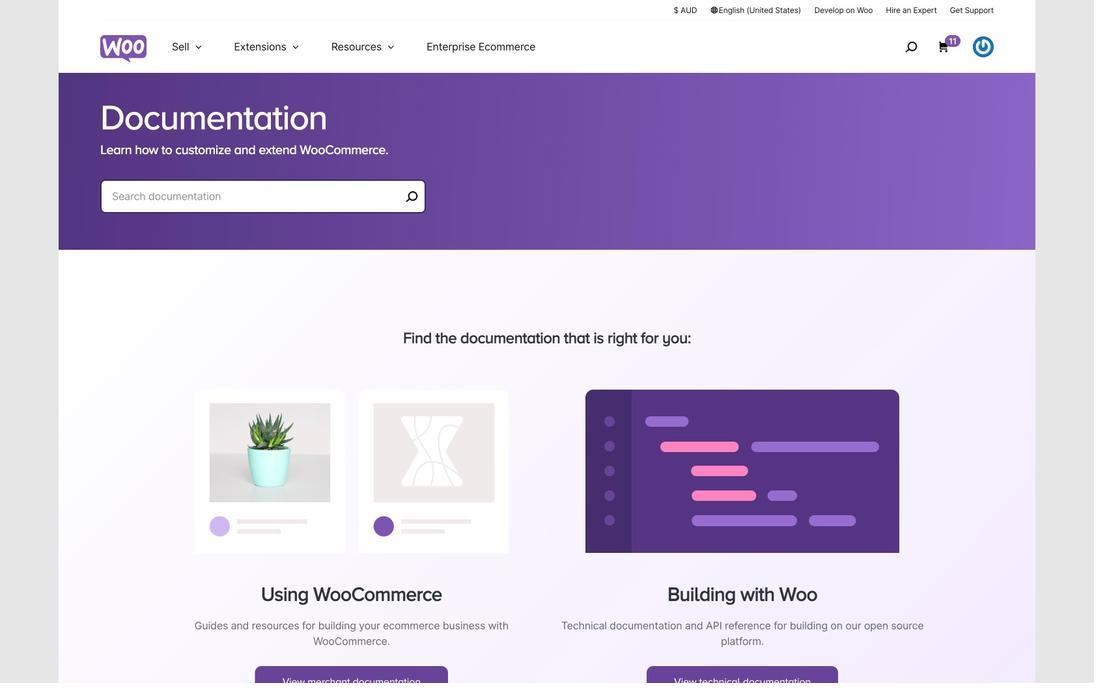 Task type: locate. For each thing, give the bounding box(es) containing it.
illustration of lines of development code image
[[586, 390, 900, 554]]

illustration of two product cards, with a plan and an abstract shape image
[[195, 390, 509, 554]]

None search field
[[100, 180, 426, 229]]



Task type: describe. For each thing, give the bounding box(es) containing it.
Search documentation search field
[[112, 188, 401, 206]]

service navigation menu element
[[877, 26, 994, 68]]

search image
[[901, 36, 922, 57]]

open account menu image
[[973, 36, 994, 57]]



